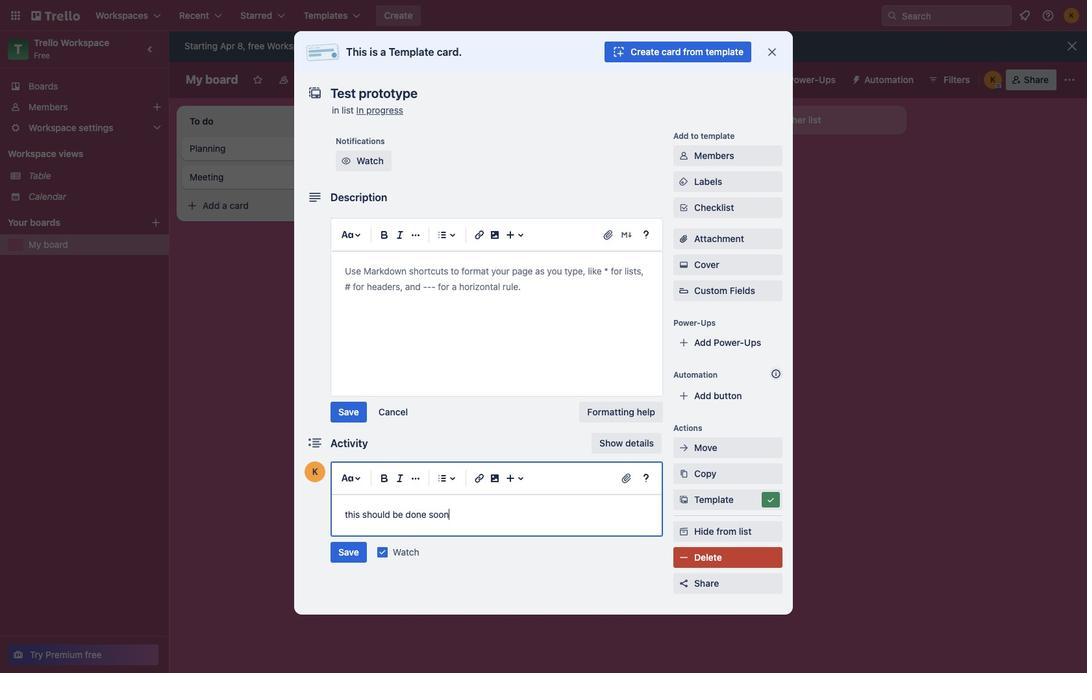 Task type: vqa. For each thing, say whether or not it's contained in the screenshot.
Change
no



Task type: locate. For each thing, give the bounding box(es) containing it.
this is a template card.
[[346, 46, 462, 58]]

0 horizontal spatial share
[[694, 578, 719, 589]]

editor toolbar toolbar up this should be done soon text field
[[337, 468, 657, 489]]

share button down delete 'link'
[[674, 574, 783, 594]]

watch
[[357, 155, 384, 166], [393, 547, 419, 558]]

a right bold ⌘b icon
[[407, 218, 412, 229]]

1 horizontal spatial add a card
[[387, 218, 433, 229]]

members down add to template
[[694, 150, 735, 161]]

editor toolbar toolbar up main content area, start typing to enter text. text field
[[337, 225, 657, 246]]

create from template… image for planning
[[333, 201, 343, 211]]

sm image for copy
[[677, 468, 690, 481]]

1 horizontal spatial workspace
[[61, 37, 109, 48]]

add button
[[694, 390, 742, 401]]

a
[[380, 46, 386, 58], [434, 189, 438, 199], [222, 200, 227, 211], [407, 218, 412, 229]]

1 horizontal spatial board
[[205, 73, 238, 86]]

template
[[706, 46, 744, 57], [701, 131, 735, 141]]

0 vertical spatial attach and insert link image
[[602, 229, 615, 242]]

add inside add button button
[[694, 390, 711, 401]]

to
[[380, 40, 389, 51], [691, 131, 699, 141]]

add a card down meeting at the top left of page
[[203, 200, 249, 211]]

power- down custom fields button
[[714, 337, 744, 348]]

1 horizontal spatial be
[[393, 509, 403, 520]]

1 vertical spatial template
[[701, 131, 735, 141]]

add a card button
[[182, 196, 325, 216], [366, 214, 509, 234]]

0 horizontal spatial attach and insert link image
[[602, 229, 615, 242]]

0 horizontal spatial be
[[337, 40, 347, 51]]

sm image for members
[[677, 149, 690, 162]]

1 vertical spatial workspace
[[294, 74, 342, 85]]

members down boards
[[29, 101, 68, 112]]

add a card button for planning
[[182, 196, 325, 216]]

create inside button
[[384, 10, 413, 21]]

power-ups up add another list button
[[788, 74, 836, 85]]

sm image left cover
[[677, 259, 690, 272]]

more
[[489, 40, 511, 51]]

collaborator
[[540, 40, 590, 51]]

1 vertical spatial create
[[631, 46, 659, 57]]

0 horizontal spatial free
[[85, 650, 102, 661]]

0 vertical spatial create
[[384, 10, 413, 21]]

1 vertical spatial create from template… image
[[517, 219, 527, 229]]

0 horizontal spatial members
[[29, 101, 68, 112]]

attach and insert link image for main content area, start typing to enter text. text field
[[602, 229, 615, 242]]

sm image inside copy link
[[677, 468, 690, 481]]

0 vertical spatial italic ⌘i image
[[392, 227, 408, 243]]

italic ⌘i image for bold ⌘b image on the left of page
[[392, 471, 408, 487]]

this card is a template.
[[390, 189, 475, 199]]

0 vertical spatial editor toolbar toolbar
[[337, 225, 657, 246]]

from
[[683, 46, 703, 57], [717, 526, 737, 537]]

supplies
[[433, 143, 468, 154]]

0 horizontal spatial from
[[683, 46, 703, 57]]

share button left show menu "icon"
[[1006, 70, 1057, 90]]

power- inside 'link'
[[714, 337, 744, 348]]

my down "your boards"
[[29, 239, 41, 250]]

in progress link
[[356, 105, 403, 116]]

0 vertical spatial watch
[[357, 155, 384, 166]]

0 horizontal spatial power-
[[674, 318, 701, 328]]

editor toolbar toolbar for this should be done soon text field
[[337, 468, 657, 489]]

save up the activity
[[338, 407, 359, 418]]

italic ⌘i image
[[392, 227, 408, 243], [392, 471, 408, 487]]

create from template… image up text styles image
[[333, 201, 343, 211]]

list inside add another list button
[[809, 114, 821, 125]]

list inside hide from list link
[[739, 526, 752, 537]]

1 vertical spatial add a card
[[387, 218, 433, 229]]

my board inside the my board link
[[29, 239, 68, 250]]

1 horizontal spatial attach and insert link image
[[620, 472, 633, 485]]

sm image
[[846, 70, 865, 88], [677, 149, 690, 162], [340, 155, 353, 168], [677, 175, 690, 188], [677, 468, 690, 481], [677, 494, 690, 507], [765, 494, 777, 507], [677, 551, 690, 564]]

template up board link at the left top of the page
[[389, 46, 434, 58]]

image image
[[487, 227, 503, 243], [487, 471, 503, 487]]

primary element
[[0, 0, 1087, 31]]

1 horizontal spatial from
[[717, 526, 737, 537]]

save button for main content area, start typing to enter text. text field
[[331, 402, 367, 423]]

watch down this should be done soon
[[393, 547, 419, 558]]

1 italic ⌘i image from the top
[[392, 227, 408, 243]]

save button
[[331, 402, 367, 423], [331, 542, 367, 563]]

0 vertical spatial this
[[346, 46, 367, 58]]

filters button
[[924, 70, 974, 90]]

sm image inside cover link
[[677, 259, 690, 272]]

help
[[637, 407, 655, 418]]

italic ⌘i image left lists image
[[392, 227, 408, 243]]

image image up this should be done soon text field
[[487, 471, 503, 487]]

open information menu image
[[1042, 9, 1055, 22]]

list up delete 'link'
[[739, 526, 752, 537]]

sm image for labels
[[677, 175, 690, 188]]

table
[[29, 170, 51, 181]]

sm image inside automation button
[[846, 70, 865, 88]]

free right the premium
[[85, 650, 102, 661]]

workspace right trello on the top
[[61, 37, 109, 48]]

0 horizontal spatial members link
[[0, 97, 169, 118]]

2 image image from the top
[[487, 471, 503, 487]]

0 vertical spatial power-ups
[[788, 74, 836, 85]]

share
[[1024, 74, 1049, 85], [694, 578, 719, 589]]

a left 10
[[380, 46, 386, 58]]

list for add another list
[[809, 114, 821, 125]]

checklist
[[694, 202, 734, 213]]

power-ups down custom
[[674, 318, 716, 328]]

create from template… image right link image
[[517, 219, 527, 229]]

3 sm image from the top
[[677, 525, 690, 538]]

members
[[29, 101, 68, 112], [694, 150, 735, 161]]

sm image down actions
[[677, 442, 690, 455]]

2 italic ⌘i image from the top
[[392, 471, 408, 487]]

1 vertical spatial power-
[[674, 318, 701, 328]]

kendallparks02 (kendallparks02) image right open information menu image
[[1064, 8, 1080, 23]]

workspace
[[61, 37, 109, 48], [294, 74, 342, 85], [8, 148, 56, 159]]

getting office supplies
[[374, 143, 468, 154]]

activity
[[331, 438, 368, 449]]

automation up add button
[[674, 370, 718, 380]]

1 open help dialog image from the top
[[638, 227, 654, 243]]

2 vertical spatial power-
[[714, 337, 744, 348]]

2 vertical spatial ups
[[744, 337, 761, 348]]

text styles image
[[340, 471, 355, 487]]

watch down 'notifications'
[[357, 155, 384, 166]]

this up 'visible'
[[346, 46, 367, 58]]

2 vertical spatial sm image
[[677, 525, 690, 538]]

be left done
[[393, 509, 403, 520]]

attach and insert link image
[[602, 229, 615, 242], [620, 472, 633, 485]]

show details link
[[592, 433, 662, 454]]

be
[[337, 40, 347, 51], [393, 509, 403, 520]]

0 vertical spatial to
[[380, 40, 389, 51]]

members link down boards
[[0, 97, 169, 118]]

a left template.
[[434, 189, 438, 199]]

board
[[205, 73, 238, 86], [44, 239, 68, 250]]

0 vertical spatial create from template… image
[[333, 201, 343, 211]]

add board image
[[151, 218, 161, 228]]

ups down fields
[[744, 337, 761, 348]]

your boards
[[8, 217, 60, 228]]

views
[[59, 148, 83, 159]]

custom fields
[[694, 285, 755, 296]]

open help dialog image
[[638, 227, 654, 243], [638, 471, 654, 487]]

add power-ups
[[694, 337, 761, 348]]

calendar
[[29, 191, 66, 202]]

0 vertical spatial is
[[370, 46, 378, 58]]

sm image inside move 'link'
[[677, 442, 690, 455]]

save down the this
[[338, 547, 359, 558]]

power- down custom
[[674, 318, 701, 328]]

1 horizontal spatial ups
[[744, 337, 761, 348]]

sm image left "hide"
[[677, 525, 690, 538]]

2 save from the top
[[338, 547, 359, 558]]

sm image inside "watch" button
[[340, 155, 353, 168]]

boards
[[29, 81, 58, 92]]

board down 'apr'
[[205, 73, 238, 86]]

2 editor toolbar toolbar from the top
[[337, 468, 657, 489]]

my inside text box
[[186, 73, 203, 86]]

table link
[[29, 170, 161, 183]]

my board down boards
[[29, 239, 68, 250]]

workspace down will
[[294, 74, 342, 85]]

sm image inside hide from list link
[[677, 525, 690, 538]]

limits
[[593, 40, 615, 51]]

automation
[[865, 74, 914, 85], [674, 370, 718, 380]]

about
[[513, 40, 537, 51]]

to up labels
[[691, 131, 699, 141]]

attach and insert link image down show details link
[[620, 472, 633, 485]]

automation left filters button
[[865, 74, 914, 85]]

0 horizontal spatial workspace
[[8, 148, 56, 159]]

1 save button from the top
[[331, 402, 367, 423]]

create up starting apr 8, free workspaces will be limited to 10 collaborators. learn more about collaborator limits
[[384, 10, 413, 21]]

0 vertical spatial add a card
[[203, 200, 249, 211]]

0 vertical spatial ups
[[819, 74, 836, 85]]

free inside button
[[85, 650, 102, 661]]

add a card button down meeting link
[[182, 196, 325, 216]]

1 save from the top
[[338, 407, 359, 418]]

more formatting image
[[408, 227, 423, 243]]

workspace inside button
[[294, 74, 342, 85]]

custom
[[694, 285, 728, 296]]

add power-ups link
[[674, 333, 783, 353]]

save for main content area, start typing to enter text. text field
[[338, 407, 359, 418]]

kendallparks02 (kendallparks02) image left text styles icon
[[305, 462, 325, 483]]

save button up the activity
[[331, 402, 367, 423]]

my down starting
[[186, 73, 203, 86]]

0 vertical spatial share
[[1024, 74, 1049, 85]]

add another list button
[[730, 106, 907, 134]]

attach and insert link image left view markdown icon at right
[[602, 229, 615, 242]]

1 horizontal spatial template
[[694, 494, 734, 505]]

ups up add another list button
[[819, 74, 836, 85]]

share left show menu "icon"
[[1024, 74, 1049, 85]]

2 horizontal spatial list
[[809, 114, 821, 125]]

sm image inside members link
[[677, 149, 690, 162]]

1 editor toolbar toolbar from the top
[[337, 225, 657, 246]]

1 vertical spatial ups
[[701, 318, 716, 328]]

notifications
[[336, 136, 385, 146]]

sm image inside delete 'link'
[[677, 551, 690, 564]]

view markdown image
[[620, 229, 633, 242]]

boards link
[[0, 76, 169, 97]]

0 horizontal spatial share button
[[674, 574, 783, 594]]

add inside add another list button
[[753, 114, 771, 125]]

0 vertical spatial open help dialog image
[[638, 227, 654, 243]]

add
[[753, 114, 771, 125], [674, 131, 689, 141], [203, 200, 220, 211], [387, 218, 404, 229], [694, 337, 711, 348], [694, 390, 711, 401]]

Main content area, start typing to enter text. text field
[[345, 507, 649, 523]]

ups up add power-ups
[[701, 318, 716, 328]]

1 vertical spatial sm image
[[677, 442, 690, 455]]

this right "description"
[[390, 189, 405, 199]]

0 horizontal spatial is
[[370, 46, 378, 58]]

to left 10
[[380, 40, 389, 51]]

kendallparks02 (kendallparks02) image right filters at the top of page
[[984, 71, 1002, 89]]

2 horizontal spatial workspace
[[294, 74, 342, 85]]

add button button
[[674, 386, 783, 407]]

template inside button
[[694, 494, 734, 505]]

save button down the this
[[331, 542, 367, 563]]

share button
[[1006, 70, 1057, 90], [674, 574, 783, 594]]

watch inside button
[[357, 155, 384, 166]]

is left 10
[[370, 46, 378, 58]]

Board name text field
[[179, 70, 245, 90]]

0 horizontal spatial create
[[384, 10, 413, 21]]

1 vertical spatial board
[[44, 239, 68, 250]]

planning
[[190, 143, 226, 154]]

create from template… image
[[333, 201, 343, 211], [517, 219, 527, 229]]

list right in
[[342, 105, 354, 116]]

sm image inside labels link
[[677, 175, 690, 188]]

Search field
[[898, 6, 1011, 25]]

0 vertical spatial share button
[[1006, 70, 1057, 90]]

0 vertical spatial board
[[205, 73, 238, 86]]

premium
[[46, 650, 83, 661]]

1 horizontal spatial this
[[390, 189, 405, 199]]

1 vertical spatial free
[[85, 650, 102, 661]]

None text field
[[324, 82, 753, 105]]

2 sm image from the top
[[677, 442, 690, 455]]

planning link
[[190, 142, 340, 155]]

done
[[406, 509, 426, 520]]

members link up labels link
[[674, 145, 783, 166]]

1 vertical spatial members link
[[674, 145, 783, 166]]

0 horizontal spatial watch
[[357, 155, 384, 166]]

try
[[30, 650, 43, 661]]

lists image
[[435, 227, 450, 243]]

1 vertical spatial attach and insert link image
[[620, 472, 633, 485]]

2 save button from the top
[[331, 542, 367, 563]]

1 vertical spatial save button
[[331, 542, 367, 563]]

0 horizontal spatial add a card
[[203, 200, 249, 211]]

ups
[[819, 74, 836, 85], [701, 318, 716, 328], [744, 337, 761, 348]]

open help dialog image down details
[[638, 471, 654, 487]]

power-
[[788, 74, 819, 85], [674, 318, 701, 328], [714, 337, 744, 348]]

a down meeting at the top left of page
[[222, 200, 227, 211]]

power- up the another
[[788, 74, 819, 85]]

will
[[321, 40, 334, 51]]

link image
[[472, 471, 487, 487]]

share down delete
[[694, 578, 719, 589]]

0 vertical spatial save
[[338, 407, 359, 418]]

0 horizontal spatial power-ups
[[674, 318, 716, 328]]

image image up main content area, start typing to enter text. text field
[[487, 227, 503, 243]]

meeting
[[190, 171, 224, 183]]

1 sm image from the top
[[677, 259, 690, 272]]

be right will
[[337, 40, 347, 51]]

0 vertical spatial my board
[[186, 73, 238, 86]]

add a card left lists image
[[387, 218, 433, 229]]

bold ⌘b image
[[377, 471, 392, 487]]

formatting help link
[[580, 402, 663, 423]]

1 vertical spatial save
[[338, 547, 359, 558]]

0 horizontal spatial this
[[346, 46, 367, 58]]

0 vertical spatial save button
[[331, 402, 367, 423]]

0 vertical spatial free
[[248, 40, 265, 51]]

0 vertical spatial be
[[337, 40, 347, 51]]

members link
[[0, 97, 169, 118], [674, 145, 783, 166]]

share for top share button
[[1024, 74, 1049, 85]]

add to template
[[674, 131, 735, 141]]

create right limits
[[631, 46, 659, 57]]

is left template.
[[426, 189, 432, 199]]

show details
[[600, 438, 654, 449]]

template down copy
[[694, 494, 734, 505]]

editor toolbar toolbar
[[337, 225, 657, 246], [337, 468, 657, 489]]

2 horizontal spatial ups
[[819, 74, 836, 85]]

1 vertical spatial italic ⌘i image
[[392, 471, 408, 487]]

1 horizontal spatial add a card button
[[366, 214, 509, 234]]

1 image image from the top
[[487, 227, 503, 243]]

2 horizontal spatial kendallparks02 (kendallparks02) image
[[1064, 8, 1080, 23]]

my board down starting
[[186, 73, 238, 86]]

sm image
[[677, 259, 690, 272], [677, 442, 690, 455], [677, 525, 690, 538]]

my board
[[186, 73, 238, 86], [29, 239, 68, 250]]

list
[[342, 105, 354, 116], [809, 114, 821, 125], [739, 526, 752, 537]]

0 horizontal spatial add a card button
[[182, 196, 325, 216]]

workspace for workspace visible
[[294, 74, 342, 85]]

power-ups inside button
[[788, 74, 836, 85]]

workspace up table at the top left of page
[[8, 148, 56, 159]]

free
[[248, 40, 265, 51], [85, 650, 102, 661]]

add a card
[[203, 200, 249, 211], [387, 218, 433, 229]]

1 vertical spatial be
[[393, 509, 403, 520]]

0 vertical spatial from
[[683, 46, 703, 57]]

open help dialog image right view markdown icon at right
[[638, 227, 654, 243]]

list right the another
[[809, 114, 821, 125]]

power-ups
[[788, 74, 836, 85], [674, 318, 716, 328]]

automation button
[[846, 70, 922, 90]]

1 vertical spatial this
[[390, 189, 405, 199]]

back to home image
[[31, 5, 80, 26]]

show menu image
[[1063, 73, 1076, 86]]

create for create
[[384, 10, 413, 21]]

1 horizontal spatial list
[[739, 526, 752, 537]]

0 vertical spatial automation
[[865, 74, 914, 85]]

1 horizontal spatial create
[[631, 46, 659, 57]]

italic ⌘i image up this should be done soon
[[392, 471, 408, 487]]

hide from list
[[694, 526, 752, 537]]

0 horizontal spatial create from template… image
[[333, 201, 343, 211]]

1 vertical spatial power-ups
[[674, 318, 716, 328]]

1 horizontal spatial share button
[[1006, 70, 1057, 90]]

create inside "button"
[[631, 46, 659, 57]]

1 horizontal spatial my board
[[186, 73, 238, 86]]

card
[[662, 46, 681, 57], [407, 189, 424, 199], [230, 200, 249, 211], [414, 218, 433, 229]]

1 vertical spatial share button
[[674, 574, 783, 594]]

add a card button down this card is a template.
[[366, 214, 509, 234]]

kendallparks02 (kendallparks02) image
[[1064, 8, 1080, 23], [984, 71, 1002, 89], [305, 462, 325, 483]]

board inside text box
[[205, 73, 238, 86]]

free right 8,
[[248, 40, 265, 51]]

lists image
[[435, 471, 450, 487]]

0 vertical spatial workspace
[[61, 37, 109, 48]]

workspace views
[[8, 148, 83, 159]]

another
[[773, 114, 806, 125]]

1 vertical spatial template
[[694, 494, 734, 505]]

0 vertical spatial template
[[389, 46, 434, 58]]

0 vertical spatial image image
[[487, 227, 503, 243]]

board down boards
[[44, 239, 68, 250]]



Task type: describe. For each thing, give the bounding box(es) containing it.
create card from template
[[631, 46, 744, 57]]

hide from list link
[[674, 522, 783, 542]]

sm image for hide from list
[[677, 525, 690, 538]]

0 vertical spatial members
[[29, 101, 68, 112]]

labels
[[694, 176, 722, 187]]

move
[[694, 442, 717, 453]]

cover
[[694, 259, 720, 270]]

copy link
[[674, 464, 783, 485]]

1 vertical spatial is
[[426, 189, 432, 199]]

card.
[[437, 46, 462, 58]]

soon
[[429, 509, 449, 520]]

move link
[[674, 438, 783, 459]]

template inside "button"
[[706, 46, 744, 57]]

attachment button
[[674, 229, 783, 249]]

create for create card from template
[[631, 46, 659, 57]]

Main content area, start typing to enter text. text field
[[345, 264, 649, 295]]

create button
[[376, 5, 421, 26]]

sm image for delete
[[677, 551, 690, 564]]

2 open help dialog image from the top
[[638, 471, 654, 487]]

template.
[[441, 189, 475, 199]]

starting
[[184, 40, 218, 51]]

should
[[362, 509, 390, 520]]

boards
[[30, 217, 60, 228]]

fields
[[730, 285, 755, 296]]

labels link
[[674, 171, 783, 192]]

add another list
[[753, 114, 821, 125]]

actions
[[674, 423, 703, 433]]

workspace for workspace views
[[8, 148, 56, 159]]

list for hide from list
[[739, 526, 752, 537]]

my board link
[[29, 238, 161, 251]]

t
[[14, 42, 22, 57]]

formatting
[[587, 407, 635, 418]]

8,
[[238, 40, 246, 51]]

1 vertical spatial from
[[717, 526, 737, 537]]

sm image for watch
[[340, 155, 353, 168]]

custom fields button
[[674, 284, 783, 297]]

this
[[345, 509, 360, 520]]

in list in progress
[[332, 105, 403, 116]]

your boards with 1 items element
[[8, 215, 131, 231]]

your
[[8, 217, 28, 228]]

template button
[[674, 490, 783, 511]]

hide
[[694, 526, 714, 537]]

cancel button
[[371, 402, 416, 423]]

0 horizontal spatial to
[[380, 40, 389, 51]]

free
[[34, 51, 50, 60]]

this for this card is a template.
[[390, 189, 405, 199]]

add a card button for getting office supplies
[[366, 214, 509, 234]]

10
[[391, 40, 401, 51]]

save button for this should be done soon text field
[[331, 542, 367, 563]]

my board inside my board text box
[[186, 73, 238, 86]]

1 horizontal spatial free
[[248, 40, 265, 51]]

text styles image
[[340, 227, 355, 243]]

cover link
[[674, 255, 783, 275]]

delete link
[[674, 548, 783, 568]]

getting office supplies link
[[374, 142, 525, 155]]

sm image for move
[[677, 442, 690, 455]]

from inside "button"
[[683, 46, 703, 57]]

card inside create card from template "button"
[[662, 46, 681, 57]]

1 horizontal spatial members link
[[674, 145, 783, 166]]

this should be done soon
[[345, 509, 449, 520]]

in
[[356, 105, 364, 116]]

1 horizontal spatial members
[[694, 150, 735, 161]]

t link
[[8, 39, 29, 60]]

collaborators.
[[403, 40, 461, 51]]

create from template… image for getting office supplies
[[517, 219, 527, 229]]

calendar link
[[29, 190, 161, 203]]

button
[[714, 390, 742, 401]]

image image for link icon at the bottom of page
[[487, 471, 503, 487]]

power-ups button
[[762, 70, 844, 90]]

0 horizontal spatial template
[[389, 46, 434, 58]]

add a card for getting office supplies
[[387, 218, 433, 229]]

0 horizontal spatial ups
[[701, 318, 716, 328]]

0 horizontal spatial list
[[342, 105, 354, 116]]

0 notifications image
[[1017, 8, 1033, 23]]

sm image for template
[[677, 494, 690, 507]]

sm image for cover
[[677, 259, 690, 272]]

create card from template button
[[605, 42, 752, 62]]

in
[[332, 105, 339, 116]]

trello
[[34, 37, 58, 48]]

checklist button
[[674, 197, 783, 218]]

1 horizontal spatial kendallparks02 (kendallparks02) image
[[984, 71, 1002, 89]]

formatting help
[[587, 407, 655, 418]]

cancel
[[379, 407, 408, 418]]

automation inside button
[[865, 74, 914, 85]]

ups inside button
[[819, 74, 836, 85]]

board
[[404, 74, 429, 85]]

1 vertical spatial automation
[[674, 370, 718, 380]]

watch button
[[336, 151, 392, 171]]

be inside text field
[[393, 509, 403, 520]]

limited
[[350, 40, 378, 51]]

link image
[[472, 227, 487, 243]]

power- inside button
[[788, 74, 819, 85]]

add a card for planning
[[203, 200, 249, 211]]

details
[[626, 438, 654, 449]]

ups inside 'link'
[[744, 337, 761, 348]]

this for this is a template card.
[[346, 46, 367, 58]]

0 horizontal spatial kendallparks02 (kendallparks02) image
[[305, 462, 325, 483]]

attach and insert link image for this should be done soon text field
[[620, 472, 633, 485]]

learn
[[464, 40, 487, 51]]

workspace inside trello workspace free
[[61, 37, 109, 48]]

0 vertical spatial members link
[[0, 97, 169, 118]]

create from template… image
[[701, 142, 712, 153]]

0 vertical spatial kendallparks02 (kendallparks02) image
[[1064, 8, 1080, 23]]

share for share button to the bottom
[[694, 578, 719, 589]]

apr
[[220, 40, 235, 51]]

save for this should be done soon text field
[[338, 547, 359, 558]]

0 horizontal spatial my
[[29, 239, 41, 250]]

try premium free button
[[8, 645, 158, 666]]

workspaces
[[267, 40, 318, 51]]

more formatting image
[[408, 471, 423, 487]]

italic ⌘i image for bold ⌘b icon
[[392, 227, 408, 243]]

learn more about collaborator limits link
[[464, 40, 615, 51]]

search image
[[887, 10, 898, 21]]

delete
[[694, 552, 722, 563]]

description
[[331, 192, 387, 203]]

sm image for automation
[[846, 70, 865, 88]]

1 horizontal spatial watch
[[393, 547, 419, 558]]

bold ⌘b image
[[377, 227, 392, 243]]

add inside "add power-ups" 'link'
[[694, 337, 711, 348]]

copy
[[694, 468, 717, 479]]

filters
[[944, 74, 970, 85]]

image image for link image
[[487, 227, 503, 243]]

workspace visible button
[[271, 70, 379, 90]]

try premium free
[[30, 650, 102, 661]]

workspace visible
[[294, 74, 372, 85]]

show
[[600, 438, 623, 449]]

editor toolbar toolbar for main content area, start typing to enter text. text field
[[337, 225, 657, 246]]

visible
[[344, 74, 372, 85]]

progress
[[366, 105, 403, 116]]

meeting link
[[190, 171, 340, 184]]

trello workspace free
[[34, 37, 109, 60]]

board link
[[382, 70, 437, 90]]

0 horizontal spatial board
[[44, 239, 68, 250]]

star or unstar board image
[[252, 75, 263, 85]]

1 vertical spatial to
[[691, 131, 699, 141]]



